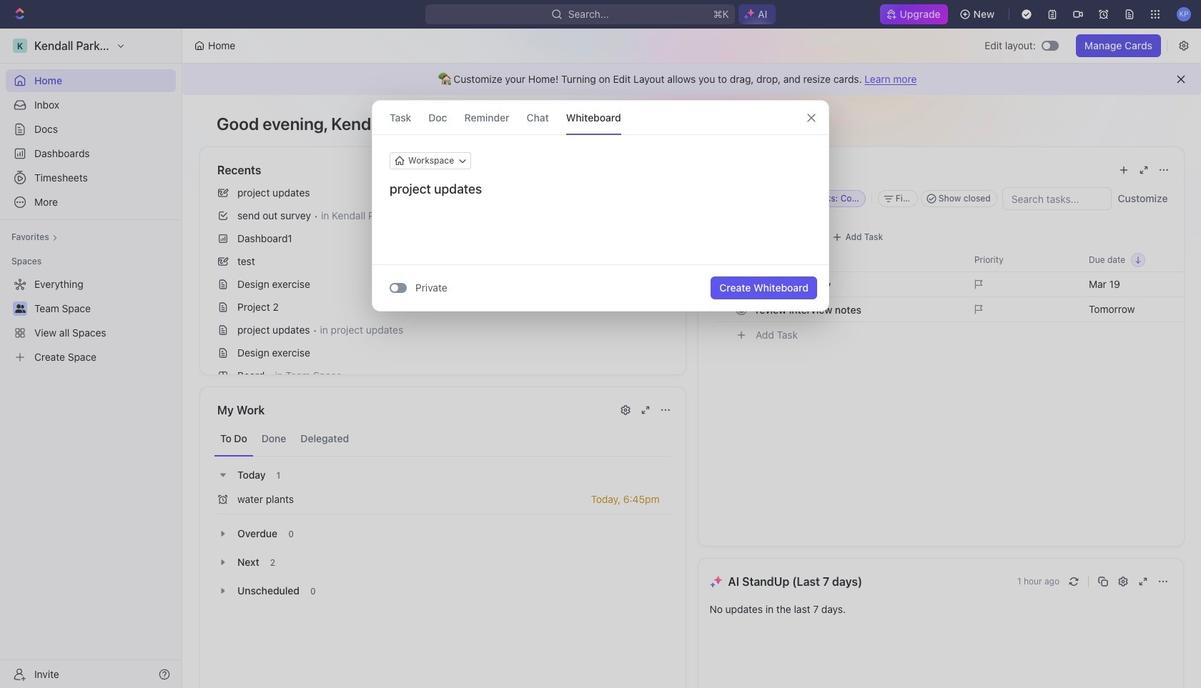 Task type: vqa. For each thing, say whether or not it's contained in the screenshot.
bottom show
no



Task type: locate. For each thing, give the bounding box(es) containing it.
alert
[[182, 64, 1201, 95]]

dialog
[[372, 100, 829, 312]]

tab list
[[214, 422, 671, 457]]

tree inside sidebar navigation
[[6, 273, 176, 369]]

Name this Whiteboard... field
[[372, 181, 829, 198]]

tree
[[6, 273, 176, 369]]



Task type: describe. For each thing, give the bounding box(es) containing it.
Search tasks... text field
[[1003, 188, 1110, 209]]

sidebar navigation
[[0, 29, 182, 688]]



